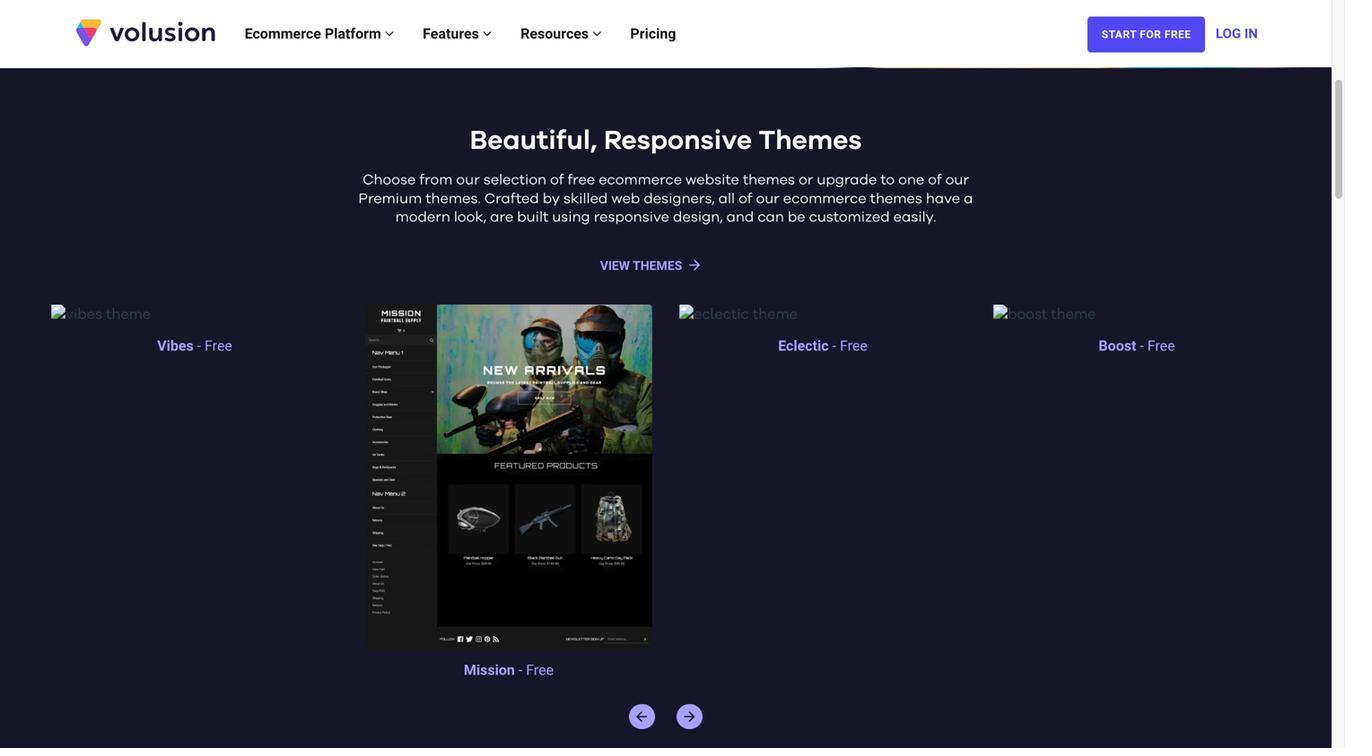 Task type: describe. For each thing, give the bounding box(es) containing it.
free for mission - free
[[526, 662, 554, 679]]

1 vertical spatial arrow_forward
[[682, 709, 698, 725]]

themes.
[[426, 192, 481, 206]]

0 horizontal spatial our
[[456, 173, 480, 188]]

features
[[423, 25, 483, 42]]

volusion logo image
[[74, 17, 217, 48]]

choose from our selection of free ecommerce website themes or upgrade to one of our premium themes. crafted by skilled web designers, all of our ecommerce themes have a modern look, are built using responsive design, and can be customized easily.
[[359, 173, 973, 225]]

designers,
[[644, 192, 715, 206]]

choose
[[363, 173, 416, 188]]

0 vertical spatial ecommerce
[[599, 173, 682, 188]]

pricing
[[630, 25, 676, 42]]

- for boost
[[1140, 338, 1144, 355]]

skilled
[[564, 192, 608, 206]]

free for start for free
[[1165, 28, 1191, 41]]

crafted
[[484, 192, 539, 206]]

mission - free
[[464, 662, 554, 679]]

ecommerce platform link
[[230, 7, 408, 61]]

angle down image for resources
[[592, 26, 602, 41]]

are
[[490, 211, 514, 225]]

eclectic
[[778, 338, 829, 355]]

angle down image
[[483, 26, 492, 41]]

log in link
[[1216, 7, 1258, 61]]

customized
[[809, 211, 890, 225]]

responsive
[[594, 211, 669, 225]]

1 horizontal spatial our
[[756, 192, 780, 206]]

view
[[600, 258, 630, 273]]

can
[[758, 211, 784, 225]]

responsive
[[604, 127, 752, 154]]

0 horizontal spatial of
[[550, 173, 564, 188]]

0 vertical spatial arrow_forward
[[687, 257, 703, 273]]

website
[[686, 173, 739, 188]]

start for free
[[1102, 28, 1191, 41]]

1 vertical spatial themes
[[870, 192, 922, 206]]

1 horizontal spatial ecommerce
[[783, 192, 867, 206]]

resources
[[521, 25, 592, 42]]

- for eclectic
[[832, 338, 836, 355]]

have
[[926, 192, 960, 206]]

- for mission
[[519, 662, 523, 679]]

2 horizontal spatial our
[[946, 173, 969, 188]]

one
[[899, 173, 925, 188]]

start
[[1102, 28, 1137, 41]]

ecommerce platform
[[245, 25, 385, 42]]

option containing eclectic
[[666, 305, 980, 366]]

vibes - free
[[157, 338, 232, 355]]

free for boost - free
[[1148, 338, 1175, 355]]

themes
[[633, 258, 682, 273]]

0 vertical spatial themes
[[743, 173, 795, 188]]

boost
[[1099, 338, 1137, 355]]

eclectic - free
[[778, 338, 868, 355]]

premium
[[359, 192, 422, 206]]

eclectic theme image
[[666, 305, 980, 326]]

resources link
[[506, 7, 616, 61]]

in
[[1245, 26, 1258, 41]]

a
[[964, 192, 973, 206]]

angle down image for ecommerce platform
[[385, 26, 394, 41]]



Task type: locate. For each thing, give the bounding box(es) containing it.
log
[[1216, 26, 1241, 41]]

web
[[611, 192, 640, 206]]

of up have
[[928, 173, 942, 188]]

themes
[[743, 173, 795, 188], [870, 192, 922, 206]]

free down vibes theme image on the left top
[[205, 338, 232, 355]]

of up by
[[550, 173, 564, 188]]

- for vibes
[[197, 338, 201, 355]]

1 horizontal spatial of
[[739, 192, 752, 206]]

built
[[517, 211, 549, 225]]

our up a
[[946, 173, 969, 188]]

free for eclectic - free
[[840, 338, 868, 355]]

1 option from the left
[[666, 305, 980, 366]]

using
[[552, 211, 590, 225]]

1 angle down image from the left
[[385, 26, 394, 41]]

arrow_forward
[[687, 257, 703, 273], [682, 709, 698, 725]]

free
[[568, 173, 595, 188]]

beautiful, responsive themes
[[470, 127, 862, 154]]

- right mission
[[519, 662, 523, 679]]

vibes theme image
[[38, 305, 352, 326]]

mission
[[464, 662, 515, 679]]

angle down image left pricing
[[592, 26, 602, 41]]

beautiful,
[[470, 127, 597, 154]]

or
[[799, 173, 813, 188]]

- right eclectic
[[832, 338, 836, 355]]

option containing boost
[[980, 305, 1294, 366]]

our up can in the top of the page
[[756, 192, 780, 206]]

0 horizontal spatial angle down image
[[385, 26, 394, 41]]

free for vibes - free
[[205, 338, 232, 355]]

1 vertical spatial ecommerce
[[783, 192, 867, 206]]

to
[[881, 173, 895, 188]]

design,
[[673, 211, 723, 225]]

log in
[[1216, 26, 1258, 41]]

angle down image
[[385, 26, 394, 41], [592, 26, 602, 41]]

our
[[456, 173, 480, 188], [946, 173, 969, 188], [756, 192, 780, 206]]

by
[[543, 192, 560, 206]]

2 horizontal spatial of
[[928, 173, 942, 188]]

ecommerce
[[245, 25, 321, 42]]

free
[[1165, 28, 1191, 41], [205, 338, 232, 355], [840, 338, 868, 355], [1148, 338, 1175, 355], [526, 662, 554, 679]]

all
[[719, 192, 735, 206]]

free right for
[[1165, 28, 1191, 41]]

angle down image right platform
[[385, 26, 394, 41]]

free right mission
[[526, 662, 554, 679]]

1 horizontal spatial angle down image
[[592, 26, 602, 41]]

for
[[1140, 28, 1162, 41]]

boost theme image
[[980, 305, 1294, 326]]

free down eclectic theme 'image'
[[840, 338, 868, 355]]

themes
[[759, 127, 862, 154]]

modern
[[395, 211, 450, 225]]

mission theme image
[[352, 305, 666, 650]]

selection
[[483, 173, 547, 188]]

vibes
[[157, 338, 194, 355]]

themes down to
[[870, 192, 922, 206]]

be
[[788, 211, 806, 225]]

themes left or
[[743, 173, 795, 188]]

pricing link
[[616, 7, 691, 61]]

platform
[[325, 25, 381, 42]]

and
[[727, 211, 754, 225]]

angle down image inside ecommerce platform link
[[385, 26, 394, 41]]

start for free link
[[1088, 17, 1205, 53]]

0 horizontal spatial themes
[[743, 173, 795, 188]]

ecommerce down or
[[783, 192, 867, 206]]

- right boost
[[1140, 338, 1144, 355]]

easily.
[[894, 211, 936, 225]]

features link
[[408, 7, 506, 61]]

from
[[419, 173, 453, 188]]

2 angle down image from the left
[[592, 26, 602, 41]]

our up themes.
[[456, 173, 480, 188]]

option
[[666, 305, 980, 366], [980, 305, 1294, 366]]

1 horizontal spatial themes
[[870, 192, 922, 206]]

ecommerce up "web"
[[599, 173, 682, 188]]

- right vibes
[[197, 338, 201, 355]]

angle down image inside resources link
[[592, 26, 602, 41]]

0 horizontal spatial ecommerce
[[599, 173, 682, 188]]

free down boost theme "image"
[[1148, 338, 1175, 355]]

boost - free
[[1099, 338, 1175, 355]]

-
[[197, 338, 201, 355], [832, 338, 836, 355], [1140, 338, 1144, 355], [519, 662, 523, 679]]

2 option from the left
[[980, 305, 1294, 366]]

ecommerce
[[599, 173, 682, 188], [783, 192, 867, 206]]

upgrade
[[817, 173, 877, 188]]

look,
[[454, 211, 487, 225]]

of right all
[[739, 192, 752, 206]]

of
[[550, 173, 564, 188], [928, 173, 942, 188], [739, 192, 752, 206]]

view themes arrow_forward
[[600, 257, 703, 273]]



Task type: vqa. For each thing, say whether or not it's contained in the screenshot.
Mission - Free
yes



